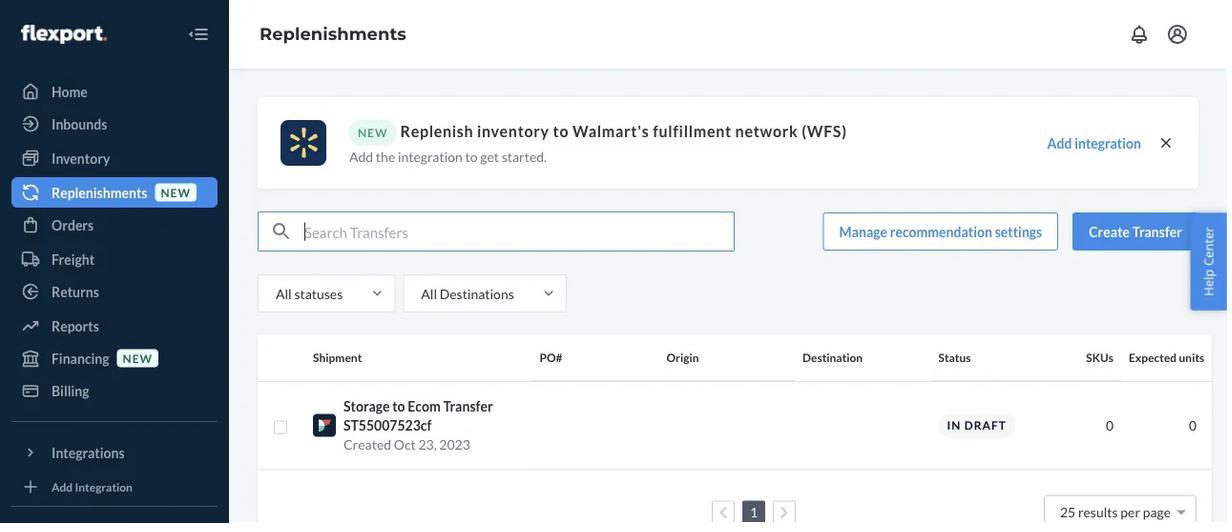 Task type: describe. For each thing, give the bounding box(es) containing it.
add for add integration
[[1047, 135, 1072, 152]]

destination
[[803, 351, 863, 365]]

add integration
[[1047, 135, 1141, 152]]

new
[[358, 126, 388, 140]]

0 horizontal spatial replenishments
[[52, 185, 147, 201]]

1 0 from the left
[[1106, 418, 1114, 434]]

1 vertical spatial to
[[465, 148, 478, 165]]

to inside storage to ecom transfer st55007523cf created oct 23, 2023
[[392, 399, 405, 415]]

1 link
[[746, 505, 762, 521]]

create transfer
[[1089, 224, 1183, 240]]

close navigation image
[[187, 23, 210, 46]]

manage recommendation settings
[[839, 224, 1042, 240]]

billing
[[52, 383, 89, 399]]

st55007523cf
[[344, 418, 432, 434]]

integration inside button
[[1075, 135, 1141, 152]]

help center button
[[1191, 213, 1227, 311]]

freight link
[[11, 244, 218, 275]]

freight
[[52, 251, 95, 268]]

create transfer button
[[1073, 213, 1199, 251]]

2023
[[439, 437, 470, 453]]

center
[[1200, 227, 1217, 266]]

statuses
[[294, 286, 343, 302]]

0 vertical spatial replenishments
[[260, 24, 406, 45]]

per
[[1121, 505, 1141, 521]]

(wfs)
[[802, 122, 847, 141]]

reports
[[52, 318, 99, 335]]

inventory
[[52, 150, 110, 167]]

create transfer link
[[1073, 213, 1199, 251]]

draft
[[965, 419, 1007, 433]]

all statuses
[[276, 286, 343, 302]]

integrations
[[52, 445, 125, 461]]

the
[[376, 148, 395, 165]]

open account menu image
[[1166, 23, 1189, 46]]

create
[[1089, 224, 1130, 240]]

oct
[[394, 437, 416, 453]]

recommendation
[[890, 224, 993, 240]]

transfer inside storage to ecom transfer st55007523cf created oct 23, 2023
[[443, 399, 493, 415]]

all for all statuses
[[276, 286, 292, 302]]

chevron left image
[[719, 507, 728, 520]]

expected units
[[1129, 351, 1205, 365]]

flexport logo image
[[21, 25, 107, 44]]

0 vertical spatial to
[[553, 122, 569, 141]]

add the integration to get started.
[[349, 148, 547, 165]]

add integration
[[52, 480, 133, 494]]

help center
[[1200, 227, 1217, 297]]

storage to ecom transfer st55007523cf created oct 23, 2023
[[344, 399, 493, 453]]

all for all destinations
[[421, 286, 437, 302]]

orders
[[52, 217, 94, 233]]

add integration button
[[1047, 134, 1141, 153]]

billing link
[[11, 376, 218, 407]]

inventory link
[[11, 143, 218, 174]]

open notifications image
[[1128, 23, 1151, 46]]

manage
[[839, 224, 888, 240]]

in draft
[[947, 419, 1007, 433]]

returns
[[52, 284, 99, 300]]

origin
[[667, 351, 699, 365]]

expected
[[1129, 351, 1177, 365]]

25 results per page option
[[1060, 505, 1171, 521]]

inventory
[[477, 122, 550, 141]]

destinations
[[440, 286, 514, 302]]

1
[[750, 505, 758, 521]]



Task type: vqa. For each thing, say whether or not it's contained in the screenshot.
OJiUD icon
no



Task type: locate. For each thing, give the bounding box(es) containing it.
1 all from the left
[[276, 286, 292, 302]]

transfer
[[1133, 224, 1183, 240], [443, 399, 493, 415]]

all
[[276, 286, 292, 302], [421, 286, 437, 302]]

1 horizontal spatial integration
[[1075, 135, 1141, 152]]

units
[[1179, 351, 1205, 365]]

2 all from the left
[[421, 286, 437, 302]]

integration left close icon
[[1075, 135, 1141, 152]]

started.
[[502, 148, 547, 165]]

23,
[[418, 437, 437, 453]]

1 vertical spatial transfer
[[443, 399, 493, 415]]

manage recommendation settings button
[[823, 213, 1059, 251]]

new up orders link
[[161, 186, 191, 199]]

0 vertical spatial new
[[161, 186, 191, 199]]

new for replenishments
[[161, 186, 191, 199]]

help
[[1200, 270, 1217, 297]]

get
[[480, 148, 499, 165]]

replenish
[[400, 122, 474, 141]]

inbounds
[[52, 116, 107, 132]]

integrations button
[[11, 438, 218, 469]]

1 vertical spatial new
[[123, 352, 153, 365]]

integration
[[75, 480, 133, 494]]

0 horizontal spatial new
[[123, 352, 153, 365]]

0 horizontal spatial integration
[[398, 148, 463, 165]]

po#
[[540, 351, 563, 365]]

walmart's
[[573, 122, 649, 141]]

in
[[947, 419, 961, 433]]

created
[[344, 437, 391, 453]]

0 horizontal spatial to
[[392, 399, 405, 415]]

network
[[735, 122, 798, 141]]

all left destinations
[[421, 286, 437, 302]]

1 horizontal spatial transfer
[[1133, 224, 1183, 240]]

replenishments
[[260, 24, 406, 45], [52, 185, 147, 201]]

new for financing
[[123, 352, 153, 365]]

new down reports link
[[123, 352, 153, 365]]

returns link
[[11, 277, 218, 307]]

home link
[[11, 76, 218, 107]]

results
[[1078, 505, 1118, 521]]

financing
[[52, 351, 109, 367]]

0 horizontal spatial add
[[52, 480, 73, 494]]

home
[[52, 84, 88, 100]]

skus
[[1086, 351, 1114, 365]]

chevron right image
[[780, 507, 789, 520]]

replenishments link
[[260, 24, 406, 45]]

2 horizontal spatial to
[[553, 122, 569, 141]]

1 horizontal spatial replenishments
[[260, 24, 406, 45]]

1 horizontal spatial add
[[349, 148, 373, 165]]

to left get
[[465, 148, 478, 165]]

new
[[161, 186, 191, 199], [123, 352, 153, 365]]

add for add the integration to get started.
[[349, 148, 373, 165]]

manage recommendation settings link
[[823, 213, 1059, 251]]

add for add integration
[[52, 480, 73, 494]]

1 horizontal spatial all
[[421, 286, 437, 302]]

1 vertical spatial replenishments
[[52, 185, 147, 201]]

inbounds link
[[11, 109, 218, 139]]

close image
[[1157, 133, 1176, 152]]

0 down skus on the bottom right of the page
[[1106, 418, 1114, 434]]

storage
[[344, 399, 390, 415]]

integration down "replenish"
[[398, 148, 463, 165]]

all left statuses
[[276, 286, 292, 302]]

shipment
[[313, 351, 362, 365]]

1 horizontal spatial 0
[[1189, 418, 1197, 434]]

25
[[1060, 505, 1076, 521]]

0 vertical spatial transfer
[[1133, 224, 1183, 240]]

status
[[939, 351, 971, 365]]

square image
[[273, 420, 288, 436]]

0 horizontal spatial 0
[[1106, 418, 1114, 434]]

replenish inventory to walmart's fulfillment network (wfs)
[[400, 122, 847, 141]]

0 horizontal spatial transfer
[[443, 399, 493, 415]]

transfer up 2023
[[443, 399, 493, 415]]

2 horizontal spatial add
[[1047, 135, 1072, 152]]

0 down units
[[1189, 418, 1197, 434]]

1 horizontal spatial to
[[465, 148, 478, 165]]

settings
[[995, 224, 1042, 240]]

to up st55007523cf
[[392, 399, 405, 415]]

Search Transfers text field
[[304, 213, 734, 251]]

1 horizontal spatial new
[[161, 186, 191, 199]]

to
[[553, 122, 569, 141], [465, 148, 478, 165], [392, 399, 405, 415]]

page
[[1143, 505, 1171, 521]]

0 horizontal spatial all
[[276, 286, 292, 302]]

reports link
[[11, 311, 218, 342]]

add inside add integration 'link'
[[52, 480, 73, 494]]

ecom
[[408, 399, 441, 415]]

transfer right create
[[1133, 224, 1183, 240]]

all destinations
[[421, 286, 514, 302]]

transfer inside button
[[1133, 224, 1183, 240]]

add integration link
[[11, 476, 218, 499]]

fulfillment
[[653, 122, 732, 141]]

integration
[[1075, 135, 1141, 152], [398, 148, 463, 165]]

add
[[1047, 135, 1072, 152], [349, 148, 373, 165], [52, 480, 73, 494]]

orders link
[[11, 210, 218, 241]]

0
[[1106, 418, 1114, 434], [1189, 418, 1197, 434]]

to right inventory
[[553, 122, 569, 141]]

25 results per page
[[1060, 505, 1171, 521]]

2 0 from the left
[[1189, 418, 1197, 434]]

add inside add integration button
[[1047, 135, 1072, 152]]

2 vertical spatial to
[[392, 399, 405, 415]]



